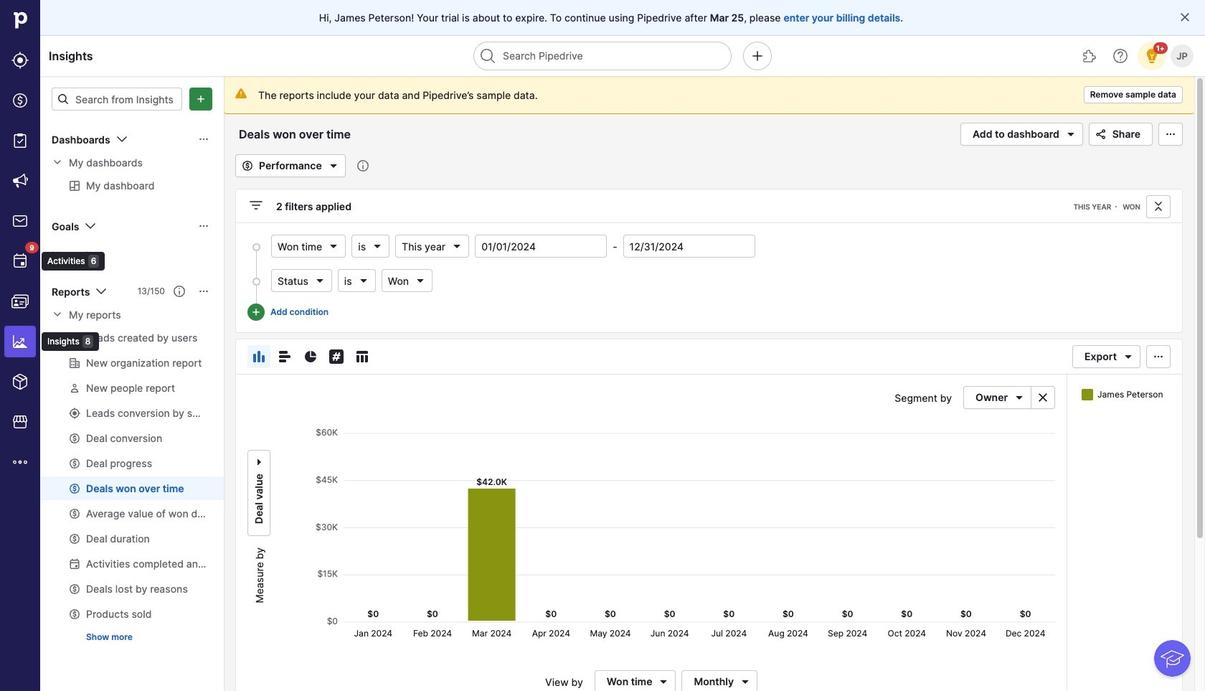 Task type: locate. For each thing, give the bounding box(es) containing it.
color secondary image
[[52, 309, 63, 320], [1035, 392, 1052, 403]]

color primary image
[[57, 93, 69, 105], [113, 131, 130, 148], [239, 160, 256, 172], [248, 197, 265, 214], [82, 217, 99, 235], [198, 220, 210, 232], [328, 240, 340, 252], [372, 240, 383, 252], [452, 240, 463, 252], [314, 275, 326, 286], [358, 275, 369, 286], [415, 275, 426, 286], [174, 286, 185, 297], [276, 348, 294, 365], [302, 348, 319, 365], [328, 348, 345, 365], [354, 348, 371, 365], [1120, 351, 1138, 362], [1151, 351, 1168, 362]]

contacts image
[[11, 293, 29, 310]]

color undefined image
[[11, 253, 29, 270]]

1 vertical spatial color secondary image
[[1035, 392, 1052, 403]]

color primary inverted image
[[250, 306, 262, 318]]

1 horizontal spatial color secondary image
[[1035, 392, 1052, 403]]

color warning image
[[235, 88, 247, 99]]

MM/DD/YYYY text field
[[475, 235, 607, 258], [623, 235, 756, 258]]

projects image
[[11, 132, 29, 149]]

color primary image
[[1180, 11, 1191, 23], [1063, 126, 1080, 143], [1093, 128, 1110, 140], [1163, 128, 1180, 140], [198, 134, 210, 145], [325, 157, 342, 174], [1151, 201, 1168, 212], [93, 283, 110, 300], [198, 286, 210, 297], [250, 348, 268, 365], [1011, 392, 1029, 403], [253, 454, 265, 471], [656, 676, 673, 688], [737, 676, 754, 688]]

region
[[276, 421, 1056, 650]]

menu item
[[0, 322, 40, 362]]

menu
[[0, 0, 105, 691]]

Search Pipedrive field
[[474, 42, 732, 70]]

color secondary image
[[52, 156, 63, 168]]

0 vertical spatial color secondary image
[[52, 309, 63, 320]]

knowledge center bot, also known as kc bot is an onboarding assistant that allows you to see the list of onboarding items in one place for quick and easy reference. this improves your in-app experience. image
[[1155, 640, 1191, 677]]

None field
[[271, 235, 346, 258], [352, 235, 390, 258], [396, 235, 470, 258], [271, 269, 332, 292], [338, 269, 376, 292], [382, 269, 433, 292], [271, 235, 346, 258], [352, 235, 390, 258], [396, 235, 470, 258], [271, 269, 332, 292], [338, 269, 376, 292], [382, 269, 433, 292]]

0 horizontal spatial mm/dd/yyyy text field
[[475, 235, 607, 258]]

products image
[[11, 373, 29, 390]]

0 horizontal spatial color secondary image
[[52, 309, 63, 320]]

1 horizontal spatial mm/dd/yyyy text field
[[623, 235, 756, 258]]



Task type: describe. For each thing, give the bounding box(es) containing it.
quick help image
[[1113, 47, 1130, 65]]

insights image
[[11, 333, 29, 350]]

deals image
[[11, 92, 29, 109]]

marketplace image
[[11, 413, 29, 431]]

leads image
[[11, 52, 29, 69]]

color primary inverted image
[[192, 93, 210, 105]]

home image
[[9, 9, 31, 31]]

campaigns image
[[11, 172, 29, 189]]

more image
[[11, 454, 29, 471]]

sales assistant image
[[1144, 47, 1161, 65]]

Deals won over time field
[[235, 125, 378, 144]]

2 mm/dd/yyyy text field from the left
[[623, 235, 756, 258]]

1 mm/dd/yyyy text field from the left
[[475, 235, 607, 258]]

Search from Insights text field
[[52, 88, 182, 111]]

quick add image
[[749, 47, 767, 65]]

info image
[[357, 160, 369, 172]]

sales inbox image
[[11, 212, 29, 230]]



Task type: vqa. For each thing, say whether or not it's contained in the screenshot.
color secondary image
yes



